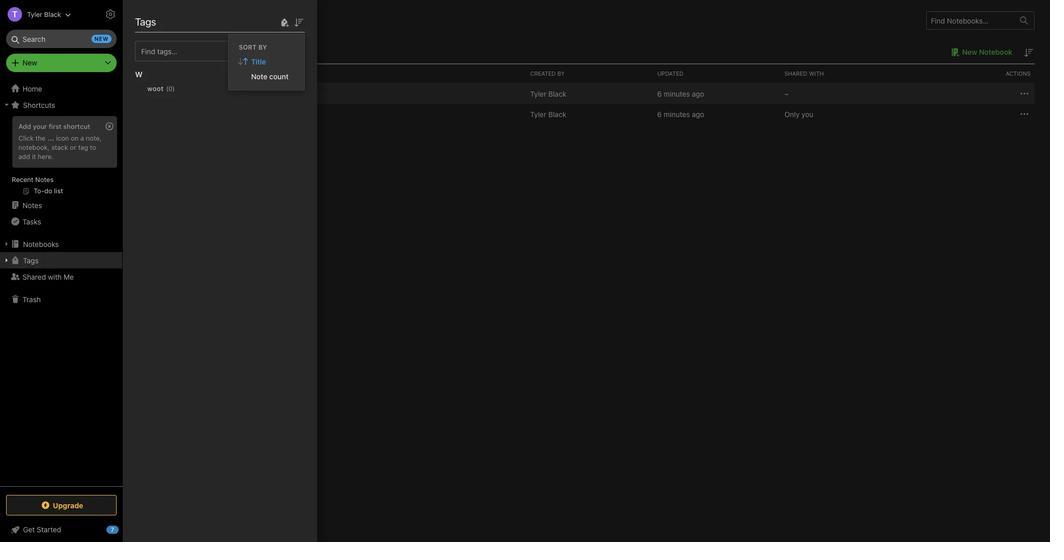 Task type: vqa. For each thing, say whether or not it's contained in the screenshot.
cell
no



Task type: describe. For each thing, give the bounding box(es) containing it.
home
[[23, 84, 42, 93]]

tags button
[[0, 252, 122, 269]]

on
[[71, 134, 79, 142]]

Find Notebooks… text field
[[928, 12, 1015, 29]]

Sort field
[[293, 16, 305, 28]]

0 horizontal spatial 1
[[138, 47, 142, 56]]

notebooks inside tree
[[23, 240, 59, 249]]

new search field
[[13, 30, 112, 48]]

actions
[[1007, 70, 1031, 77]]

title
[[251, 57, 266, 66]]

with
[[48, 273, 62, 281]]

upgrade
[[53, 501, 83, 510]]

shortcut
[[63, 122, 90, 131]]

updated
[[658, 70, 684, 77]]

tyler black for –
[[531, 89, 567, 98]]

with
[[810, 70, 824, 77]]

notebook
[[144, 47, 178, 56]]

ago for –
[[692, 89, 705, 98]]

Help and Learning task checklist field
[[0, 522, 123, 538]]

–
[[785, 89, 789, 98]]

sort
[[239, 43, 257, 51]]

title button
[[138, 64, 526, 83]]

shortcuts
[[23, 101, 55, 109]]

by
[[558, 70, 565, 77]]

add
[[18, 152, 30, 161]]

...
[[47, 134, 54, 142]]

add your first shortcut
[[18, 122, 90, 131]]

upgrade button
[[6, 495, 117, 516]]

tyler inside the account field
[[27, 10, 42, 18]]

1 inside first notebook row
[[223, 89, 227, 98]]

here.
[[38, 152, 54, 161]]

first
[[49, 122, 62, 131]]

you
[[802, 110, 814, 119]]

trash
[[23, 295, 41, 304]]

woot
[[147, 84, 164, 93]]

create new tag image
[[278, 16, 291, 28]]

home link
[[0, 80, 123, 97]]

first notebook row
[[138, 83, 1036, 104]]

recent notes
[[12, 176, 54, 184]]

) for w
[[173, 85, 175, 92]]

note count link
[[229, 69, 305, 84]]

0
[[169, 85, 173, 92]]

created by button
[[526, 64, 654, 83]]

get
[[23, 526, 35, 534]]

notebook,
[[18, 143, 50, 151]]

arrow image
[[142, 88, 155, 100]]

tyler black for only you
[[531, 110, 567, 119]]

me
[[64, 273, 74, 281]]

6 minutes ago for –
[[658, 89, 705, 98]]

shared with me link
[[0, 269, 122, 285]]

black for only you
[[549, 110, 567, 119]]

get started
[[23, 526, 61, 534]]

by
[[259, 43, 267, 51]]

black for –
[[549, 89, 567, 98]]

click the ...
[[18, 134, 54, 142]]

new for new
[[23, 58, 37, 67]]

icon on a note, notebook, stack or tag to add it here.
[[18, 134, 102, 161]]

count
[[269, 72, 289, 81]]

tyler for only you
[[531, 110, 547, 119]]

new button
[[6, 54, 117, 72]]

notebooks element
[[123, 0, 1051, 543]]

trash link
[[0, 291, 122, 308]]

only
[[785, 110, 800, 119]]

first notebook ( 1 )
[[169, 89, 229, 98]]

black inside the account field
[[44, 10, 61, 18]]

tyler for –
[[531, 89, 547, 98]]

notebooks link
[[0, 236, 122, 252]]

the
[[35, 134, 46, 142]]

6 for –
[[658, 89, 662, 98]]

group containing add your first shortcut
[[0, 113, 122, 201]]



Task type: locate. For each thing, give the bounding box(es) containing it.
only you
[[785, 110, 814, 119]]

( inside first notebook row
[[221, 89, 223, 98]]

tasks button
[[0, 213, 122, 230]]

black inside first notebook row
[[549, 89, 567, 98]]

new
[[94, 35, 109, 42]]

tags
[[135, 16, 156, 28], [23, 256, 39, 265]]

it
[[32, 152, 36, 161]]

(
[[166, 85, 169, 92], [221, 89, 223, 98]]

2 6 minutes ago from the top
[[658, 110, 705, 119]]

group
[[0, 113, 122, 201]]

notes right recent
[[35, 176, 54, 184]]

1 vertical spatial ago
[[692, 110, 705, 119]]

1 vertical spatial tyler black
[[531, 89, 567, 98]]

new
[[963, 48, 978, 56], [23, 58, 37, 67]]

0 horizontal spatial notebooks
[[23, 240, 59, 249]]

1 horizontal spatial 1
[[223, 89, 227, 98]]

2 vertical spatial tyler
[[531, 110, 547, 119]]

black down by
[[549, 89, 567, 98]]

minutes inside to-do list row
[[664, 110, 690, 119]]

row group containing first notebook
[[138, 83, 1036, 124]]

a
[[80, 134, 84, 142]]

6 minutes ago for only you
[[658, 110, 705, 119]]

6 inside to-do list row
[[658, 110, 662, 119]]

tree
[[0, 80, 123, 486]]

notebook inside row
[[186, 89, 218, 98]]

6 minutes ago inside to-do list row
[[658, 110, 705, 119]]

notebooks down tasks
[[23, 240, 59, 249]]

1 down find tags… text field
[[223, 89, 227, 98]]

expand notebooks image
[[3, 240, 11, 248]]

created by
[[531, 70, 565, 77]]

0 vertical spatial tyler black
[[27, 10, 61, 18]]

new notebook button
[[949, 46, 1013, 58]]

started
[[37, 526, 61, 534]]

2 minutes from the top
[[664, 110, 690, 119]]

updated button
[[654, 64, 781, 83]]

1 vertical spatial notes
[[23, 201, 42, 210]]

shared
[[23, 273, 46, 281]]

shortcuts button
[[0, 97, 122, 113]]

black up search text field
[[44, 10, 61, 18]]

note
[[251, 72, 268, 81]]

notes inside group
[[35, 176, 54, 184]]

or
[[70, 143, 76, 151]]

1 vertical spatial new
[[23, 58, 37, 67]]

0 vertical spatial 6 minutes ago
[[658, 89, 705, 98]]

black inside to-do list row
[[549, 110, 567, 119]]

settings image
[[104, 8, 117, 20]]

tyler
[[27, 10, 42, 18], [531, 89, 547, 98], [531, 110, 547, 119]]

minutes for –
[[664, 89, 690, 98]]

w
[[135, 70, 143, 79]]

ago for only you
[[692, 110, 705, 119]]

black
[[44, 10, 61, 18], [549, 89, 567, 98], [549, 110, 567, 119]]

ago inside first notebook row
[[692, 89, 705, 98]]

title link
[[229, 54, 305, 69]]

1 horizontal spatial new
[[963, 48, 978, 56]]

notebooks
[[138, 14, 187, 26], [23, 240, 59, 249]]

notebook inside button
[[980, 48, 1013, 56]]

new notebook
[[963, 48, 1013, 56]]

6
[[658, 89, 662, 98], [658, 110, 662, 119]]

1 horizontal spatial notebook
[[980, 48, 1013, 56]]

1 horizontal spatial tags
[[135, 16, 156, 28]]

shared with me
[[23, 273, 74, 281]]

0 vertical spatial 6
[[658, 89, 662, 98]]

tree containing home
[[0, 80, 123, 486]]

7
[[111, 527, 114, 533]]

0 vertical spatial black
[[44, 10, 61, 18]]

1 horizontal spatial (
[[221, 89, 223, 98]]

0 vertical spatial 1
[[138, 47, 142, 56]]

1 vertical spatial tags
[[23, 256, 39, 265]]

1 vertical spatial tyler
[[531, 89, 547, 98]]

sort options image
[[293, 16, 305, 28]]

shared
[[785, 70, 808, 77]]

first
[[169, 89, 184, 98]]

to-do list row
[[138, 104, 1036, 124]]

notes up tasks
[[23, 201, 42, 210]]

dropdown list menu
[[229, 54, 305, 84]]

new inside button
[[963, 48, 978, 56]]

( left first
[[166, 85, 169, 92]]

new up "home"
[[23, 58, 37, 67]]

add
[[18, 122, 31, 131]]

6 inside first notebook row
[[658, 89, 662, 98]]

0 vertical spatial notebooks
[[138, 14, 187, 26]]

click to collapse image
[[119, 524, 127, 536]]

minutes for only you
[[664, 110, 690, 119]]

actions button
[[908, 64, 1036, 83]]

black down first notebook row
[[549, 110, 567, 119]]

notes link
[[0, 197, 122, 213]]

0 horizontal spatial notebook
[[186, 89, 218, 98]]

2 6 from the top
[[658, 110, 662, 119]]

1 6 from the top
[[658, 89, 662, 98]]

shared with
[[785, 70, 824, 77]]

( for first
[[221, 89, 223, 98]]

to
[[90, 143, 96, 151]]

) down note count link
[[227, 89, 229, 98]]

1 vertical spatial minutes
[[664, 110, 690, 119]]

) right woot
[[173, 85, 175, 92]]

) for first
[[227, 89, 229, 98]]

( inside w woot ( 0 )
[[166, 85, 169, 92]]

0 vertical spatial notebook
[[980, 48, 1013, 56]]

Account field
[[0, 4, 71, 25]]

notebook for new
[[980, 48, 1013, 56]]

title
[[142, 70, 158, 77]]

new for new notebook
[[963, 48, 978, 56]]

1 vertical spatial black
[[549, 89, 567, 98]]

stack
[[51, 143, 68, 151]]

1 vertical spatial 6
[[658, 110, 662, 119]]

0 horizontal spatial tags
[[23, 256, 39, 265]]

notebooks up notebook
[[138, 14, 187, 26]]

1 vertical spatial 6 minutes ago
[[658, 110, 705, 119]]

) inside w woot ( 0 )
[[173, 85, 175, 92]]

tyler black inside to-do list row
[[531, 110, 567, 119]]

1 minutes from the top
[[664, 89, 690, 98]]

1 vertical spatial 1
[[223, 89, 227, 98]]

1 vertical spatial notebooks
[[23, 240, 59, 249]]

1 left notebook
[[138, 47, 142, 56]]

tyler black inside the account field
[[27, 10, 61, 18]]

1 vertical spatial notebook
[[186, 89, 218, 98]]

( down find tags… text field
[[221, 89, 223, 98]]

1 6 minutes ago from the top
[[658, 89, 705, 98]]

tags inside button
[[23, 256, 39, 265]]

tyler black inside first notebook row
[[531, 89, 567, 98]]

Find tags… text field
[[136, 44, 293, 58]]

6 minutes ago
[[658, 89, 705, 98], [658, 110, 705, 119]]

ago inside to-do list row
[[692, 110, 705, 119]]

recent
[[12, 176, 33, 184]]

( for w
[[166, 85, 169, 92]]

tag
[[78, 143, 88, 151]]

shared with button
[[781, 64, 908, 83]]

0 vertical spatial new
[[963, 48, 978, 56]]

row group
[[138, 83, 1036, 124]]

1 notebook
[[138, 47, 178, 56]]

notebook right first
[[186, 89, 218, 98]]

1
[[138, 47, 142, 56], [223, 89, 227, 98]]

note,
[[86, 134, 102, 142]]

w woot ( 0 )
[[135, 70, 175, 93]]

sort by
[[239, 43, 267, 51]]

your
[[33, 122, 47, 131]]

click
[[18, 134, 34, 142]]

notes
[[35, 176, 54, 184], [23, 201, 42, 210]]

tyler inside first notebook row
[[531, 89, 547, 98]]

tags up 1 notebook
[[135, 16, 156, 28]]

notebook for first
[[186, 89, 218, 98]]

row group inside notebooks element
[[138, 83, 1036, 124]]

tyler black
[[27, 10, 61, 18], [531, 89, 567, 98], [531, 110, 567, 119]]

0 vertical spatial minutes
[[664, 89, 690, 98]]

2 vertical spatial tyler black
[[531, 110, 567, 119]]

minutes inside first notebook row
[[664, 89, 690, 98]]

)
[[173, 85, 175, 92], [227, 89, 229, 98]]

1 horizontal spatial )
[[227, 89, 229, 98]]

notebook
[[980, 48, 1013, 56], [186, 89, 218, 98]]

1 ago from the top
[[692, 89, 705, 98]]

0 horizontal spatial )
[[173, 85, 175, 92]]

0 horizontal spatial (
[[166, 85, 169, 92]]

0 vertical spatial notes
[[35, 176, 54, 184]]

0 vertical spatial tyler
[[27, 10, 42, 18]]

minutes
[[664, 89, 690, 98], [664, 110, 690, 119]]

1 horizontal spatial notebooks
[[138, 14, 187, 26]]

ago
[[692, 89, 705, 98], [692, 110, 705, 119]]

icon
[[56, 134, 69, 142]]

0 horizontal spatial new
[[23, 58, 37, 67]]

0 vertical spatial ago
[[692, 89, 705, 98]]

Search text field
[[13, 30, 110, 48]]

created
[[531, 70, 556, 77]]

w row group
[[135, 61, 313, 111]]

expand tags image
[[3, 256, 11, 265]]

0 vertical spatial tags
[[135, 16, 156, 28]]

tags up shared
[[23, 256, 39, 265]]

2 ago from the top
[[692, 110, 705, 119]]

note count
[[251, 72, 289, 81]]

tyler inside to-do list row
[[531, 110, 547, 119]]

6 minutes ago inside first notebook row
[[658, 89, 705, 98]]

2 vertical spatial black
[[549, 110, 567, 119]]

6 for only you
[[658, 110, 662, 119]]

tasks
[[23, 217, 41, 226]]

) inside first notebook row
[[227, 89, 229, 98]]

new inside popup button
[[23, 58, 37, 67]]

new up actions button
[[963, 48, 978, 56]]

notebook up actions
[[980, 48, 1013, 56]]



